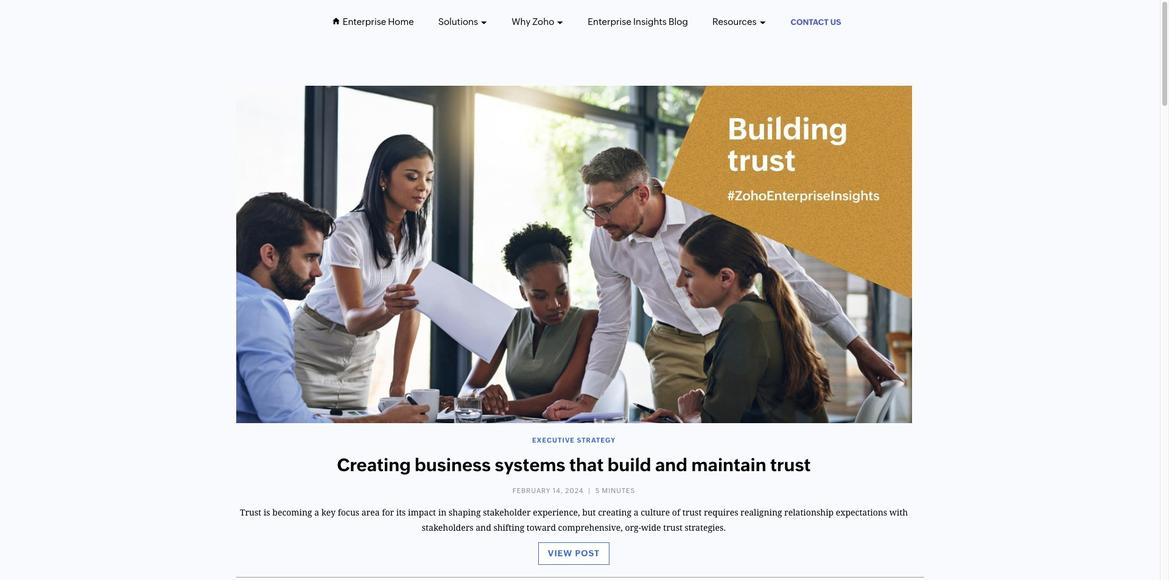 Task type: locate. For each thing, give the bounding box(es) containing it.
2 vertical spatial trust
[[663, 524, 683, 534]]

5 minutes
[[596, 488, 635, 495]]

2 a from the left
[[634, 509, 639, 518]]

its
[[396, 509, 406, 518]]

1 horizontal spatial a
[[634, 509, 639, 518]]

view post link
[[538, 543, 610, 566]]

comprehensive,
[[558, 524, 623, 534]]

is
[[264, 509, 270, 518]]

trust
[[770, 456, 811, 476], [683, 509, 702, 518], [663, 524, 683, 534]]

post
[[575, 549, 600, 559]]

business
[[415, 456, 491, 476]]

0 vertical spatial and
[[655, 456, 688, 476]]

stakeholders
[[422, 524, 474, 534]]

a left key
[[314, 509, 319, 518]]

and right build
[[655, 456, 688, 476]]

enterprise left home
[[343, 16, 386, 27]]

shifting
[[494, 524, 524, 534]]

1 vertical spatial trust
[[683, 509, 702, 518]]

trust down of
[[663, 524, 683, 534]]

build
[[608, 456, 651, 476]]

trust up relationship
[[770, 456, 811, 476]]

creating
[[598, 509, 632, 518]]

enterprise left insights
[[588, 16, 631, 27]]

why
[[512, 16, 531, 27]]

and
[[655, 456, 688, 476], [476, 524, 491, 534]]

2 enterprise from the left
[[588, 16, 631, 27]]

trust
[[240, 509, 261, 518]]

a up org-
[[634, 509, 639, 518]]

enterprise insights blog
[[588, 16, 688, 27]]

1 horizontal spatial and
[[655, 456, 688, 476]]

for
[[382, 509, 394, 518]]

culture
[[641, 509, 670, 518]]

1 a from the left
[[314, 509, 319, 518]]

experience,
[[533, 509, 580, 518]]

0 horizontal spatial enterprise
[[343, 16, 386, 27]]

focus
[[338, 509, 359, 518]]

maintain
[[691, 456, 767, 476]]

and down the shaping
[[476, 524, 491, 534]]

org-
[[625, 524, 641, 534]]

of
[[672, 509, 680, 518]]

a
[[314, 509, 319, 518], [634, 509, 639, 518]]

minutes
[[602, 488, 635, 495]]

trust is becoming a key focus area for its impact in shaping stakeholder experience, but creating a culture of trust requires realigning relationship expectations with stakeholders and shifting toward comprehensive, org-wide trust strategies.
[[240, 509, 908, 534]]

that
[[569, 456, 604, 476]]

view
[[548, 549, 573, 559]]

1 horizontal spatial enterprise
[[588, 16, 631, 27]]

1 enterprise from the left
[[343, 16, 386, 27]]

0 horizontal spatial a
[[314, 509, 319, 518]]

contact us
[[791, 18, 841, 27]]

strategies.
[[685, 524, 726, 534]]

us
[[830, 18, 841, 27]]

systems
[[495, 456, 566, 476]]

enterprise
[[343, 16, 386, 27], [588, 16, 631, 27]]

trust right of
[[683, 509, 702, 518]]

2024
[[565, 488, 584, 495]]

february 14, 2024 link
[[513, 488, 584, 495]]

1 vertical spatial and
[[476, 524, 491, 534]]

0 horizontal spatial and
[[476, 524, 491, 534]]

contact
[[791, 18, 829, 27]]

14,
[[553, 488, 563, 495]]

february 14, 2024
[[513, 488, 584, 495]]

stakeholder
[[483, 509, 531, 518]]



Task type: describe. For each thing, give the bounding box(es) containing it.
but
[[582, 509, 596, 518]]

realigning
[[741, 509, 782, 518]]

impact
[[408, 509, 436, 518]]

5
[[596, 488, 600, 495]]

enterprise home link
[[343, 1, 414, 37]]

resources
[[713, 16, 757, 27]]

expectations
[[836, 509, 887, 518]]

enterprise insights blog link
[[588, 1, 688, 37]]

creating business systems that build and maintain trust
[[337, 456, 811, 476]]

wide
[[641, 524, 661, 534]]

blog
[[669, 16, 688, 27]]

and inside trust is becoming a key focus area for its impact in shaping stakeholder experience, but creating a culture of trust requires realigning relationship expectations with stakeholders and shifting toward comprehensive, org-wide trust strategies.
[[476, 524, 491, 534]]

insights
[[633, 16, 667, 27]]

view post
[[548, 549, 600, 559]]

enterprise for enterprise insights blog
[[588, 16, 631, 27]]

in
[[438, 509, 447, 518]]

group of people gathered around table and looking at documents image
[[236, 86, 912, 424]]

relationship
[[784, 509, 834, 518]]

solutions
[[438, 16, 478, 27]]

zoho
[[532, 16, 554, 27]]

february
[[513, 488, 551, 495]]

enterprise for enterprise home
[[343, 16, 386, 27]]

toward
[[527, 524, 556, 534]]

why zoho
[[512, 16, 554, 27]]

contact us link
[[790, 1, 842, 38]]

shaping
[[449, 509, 481, 518]]

with
[[890, 509, 908, 518]]

enterprise home
[[343, 16, 414, 27]]

home
[[388, 16, 414, 27]]

creating business systems that build and maintain trust link
[[337, 456, 811, 476]]

area
[[362, 509, 380, 518]]

requires
[[704, 509, 738, 518]]

0 vertical spatial trust
[[770, 456, 811, 476]]

creating
[[337, 456, 411, 476]]

becoming
[[272, 509, 312, 518]]

key
[[321, 509, 336, 518]]



Task type: vqa. For each thing, say whether or not it's contained in the screenshot.
'for' inside Do you provide any assistance in getting Zoho CRM set up and running for our business?
no



